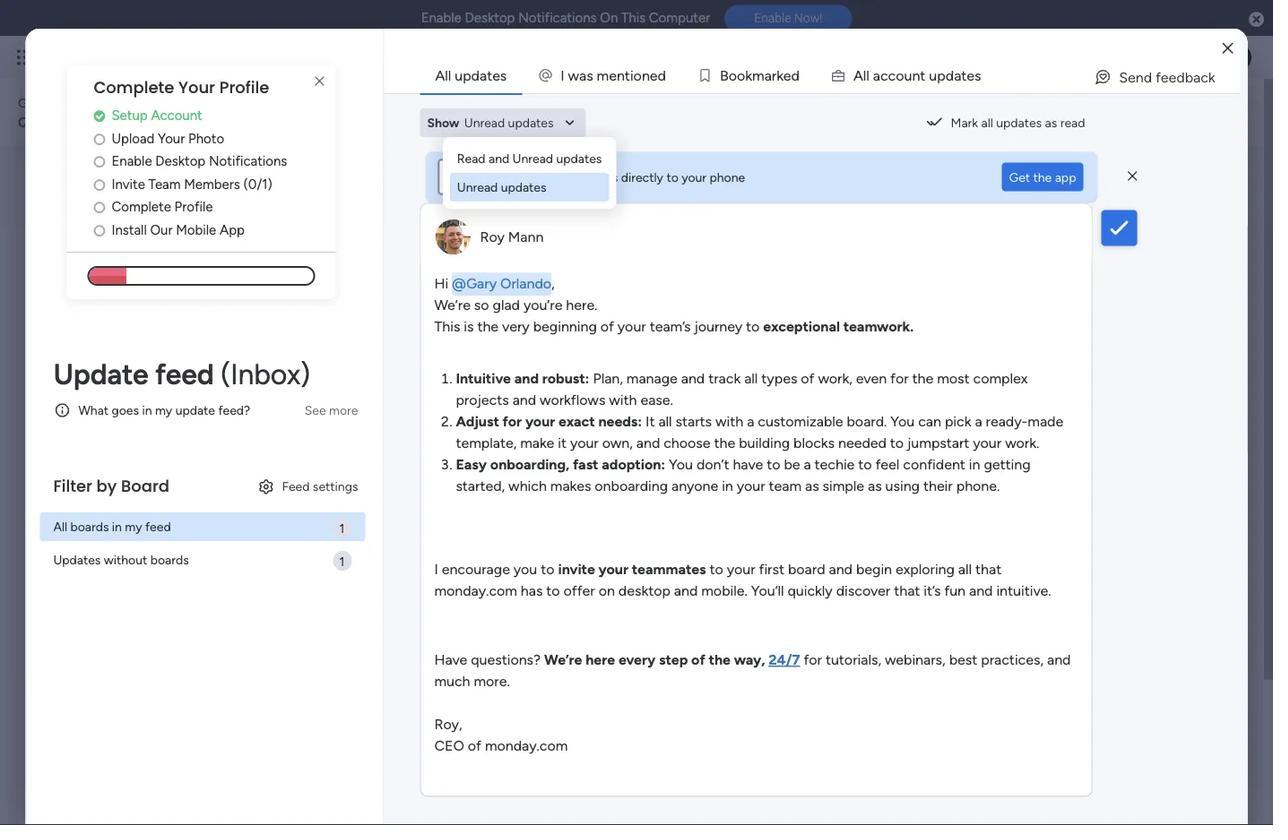 Task type: locate. For each thing, give the bounding box(es) containing it.
0 vertical spatial with
[[609, 392, 637, 409]]

close recently visited image
[[39, 182, 61, 204]]

l left p
[[863, 67, 866, 84]]

0 vertical spatial circle o image
[[94, 155, 105, 168]]

1 vertical spatial desktop
[[155, 153, 206, 169]]

to right you
[[541, 561, 555, 578]]

circle o image inside complete profile link
[[94, 201, 105, 214]]

0 horizontal spatial check circle image
[[94, 109, 105, 123]]

e right r
[[783, 67, 791, 84]]

tab list
[[420, 57, 1240, 93]]

feed down board
[[145, 519, 171, 535]]

circle o image
[[94, 132, 105, 146], [94, 201, 105, 214], [94, 224, 105, 237]]

a
[[579, 67, 586, 84], [764, 67, 772, 84], [873, 67, 880, 84], [954, 67, 961, 84], [747, 413, 754, 430], [975, 413, 982, 430], [804, 456, 811, 473]]

most
[[937, 370, 970, 387]]

0 vertical spatial desktop
[[465, 10, 515, 26]]

complete inside "upload your photo enable desktop notifications invite team members (0/1) complete profile install our mobile app"
[[1022, 294, 1082, 310]]

ceo
[[434, 738, 464, 755]]

all right it
[[658, 413, 672, 430]]

the inside hi @gary orlando , we're so glad you're here. this is the very beginning of your team's journey to exceptional teamwork.
[[477, 318, 499, 335]]

you
[[891, 413, 915, 430], [669, 456, 693, 473]]

enable
[[421, 10, 462, 26], [754, 11, 791, 25], [112, 153, 152, 169], [1022, 248, 1063, 264]]

feed right by
[[123, 464, 157, 483]]

2 circle o image from the top
[[94, 201, 105, 214]]

1 s from the left
[[586, 67, 593, 84]]

the left most
[[912, 370, 934, 387]]

upload your photo link down app
[[1022, 224, 1246, 244]]

your inside to your first board and begin exploring all that monday.com has to offer on desktop and mobile. you'll quickly discover that it's fun and intuitive.
[[727, 561, 755, 578]]

v2 user feedback image
[[992, 102, 1005, 123]]

ready- inside boost your workflow in minutes with ready-made templates
[[988, 585, 1030, 602]]

roy mann up without
[[128, 523, 188, 539]]

1 c from the left
[[880, 67, 888, 84]]

main
[[203, 394, 230, 409]]

a left i
[[579, 67, 586, 84]]

m left i
[[597, 67, 609, 84]]

0 horizontal spatial t
[[625, 67, 630, 84]]

2 horizontal spatial invite
[[1022, 271, 1056, 287]]

board.
[[847, 413, 887, 430]]

feedback inside button
[[1156, 69, 1215, 86]]

feed
[[282, 479, 310, 494]]

updates
[[455, 67, 507, 84], [508, 115, 554, 130], [996, 115, 1042, 130], [556, 151, 602, 166], [501, 180, 546, 195]]

to right has
[[546, 583, 560, 600]]

0 horizontal spatial my
[[125, 519, 142, 535]]

mobile inside "upload your photo enable desktop notifications invite team members (0/1) complete profile install our mobile app"
[[1086, 317, 1127, 333]]

easy
[[456, 456, 487, 473]]

i left encourage at bottom left
[[434, 561, 438, 578]]

1 horizontal spatial dapulse x slim image
[[1128, 168, 1137, 184]]

check circle image
[[94, 109, 105, 123], [1004, 204, 1016, 218]]

to your first board and begin exploring all that monday.com has to offer on desktop and mobile. you'll quickly discover that it's fun and intuitive.
[[434, 561, 1051, 600]]

t
[[625, 67, 630, 84], [920, 67, 926, 84], [961, 67, 967, 84]]

upload down the get the app button
[[1022, 225, 1065, 241]]

work right monday
[[145, 47, 177, 67]]

to inside it all starts with a customizable board. you can pick a ready-made template, make it your own, and choose the building blocks needed to jumpstart your work.
[[890, 435, 904, 452]]

2 horizontal spatial t
[[961, 67, 967, 84]]

0 vertical spatial teammates
[[632, 561, 706, 578]]

1 for all boards in my feed
[[339, 521, 345, 536]]

e left i
[[609, 67, 617, 84]]

offer
[[564, 583, 595, 600]]

circle o image inside invite team members (0/1) link
[[94, 178, 105, 191]]

you down the choose
[[669, 456, 693, 473]]

to up feel
[[890, 435, 904, 452]]

boost your workflow in minutes with ready-made templates
[[988, 563, 1221, 602]]

1 vertical spatial work
[[84, 394, 112, 409]]

my for feed
[[125, 519, 142, 535]]

mark all updates as read
[[951, 115, 1085, 130]]

all for all updates
[[435, 67, 451, 84]]

complete your profile down monday work management
[[94, 76, 269, 99]]

enable up all updates link at the top
[[421, 10, 462, 26]]

setup account link for complete profile link associated with mark all updates as read button check circle image
[[94, 106, 336, 126]]

intuitive.
[[996, 583, 1051, 600]]

and inside for tutorials, webinars, best practices, and much more.
[[1047, 652, 1071, 669]]

0 horizontal spatial feedback
[[1043, 104, 1099, 120]]

0 vertical spatial this
[[621, 10, 646, 26]]

customizable
[[758, 413, 843, 430]]

check circle image for mark all updates as read button
[[94, 109, 105, 123]]

install our mobile app link for check circle image related to explore templates button complete profile link
[[1022, 315, 1246, 335]]

0 vertical spatial upload your photo link
[[94, 128, 336, 149]]

with right minutes
[[1193, 563, 1221, 580]]

1 horizontal spatial u
[[929, 67, 937, 84]]

account for check circle image related to explore templates button
[[1061, 202, 1113, 219]]

roy up "@gary orlando" link
[[480, 229, 505, 246]]

with up needs: at the bottom of page
[[609, 392, 637, 409]]

update feed (inbox)
[[53, 357, 310, 392], [65, 464, 214, 483]]

profile inside "upload your photo enable desktop notifications invite team members (0/1) complete profile install our mobile app"
[[1085, 294, 1123, 310]]

recently visited
[[65, 183, 184, 202]]

n right i
[[642, 67, 650, 84]]

feedback right send
[[1156, 69, 1215, 86]]

setup account up upload your photo
[[112, 107, 202, 124]]

encourage
[[442, 561, 510, 578]]

(0/1) inside "upload your photo enable desktop notifications invite team members (0/1) complete profile install our mobile app"
[[1154, 271, 1183, 287]]

0 vertical spatial invite team members (0/1) link
[[94, 174, 336, 194]]

enable desktop notifications
[[112, 153, 287, 169]]

track
[[708, 370, 741, 387]]

as inside button
[[1045, 115, 1057, 130]]

0 horizontal spatial we're
[[434, 297, 471, 314]]

all inside button
[[981, 115, 993, 130]]

0 horizontal spatial install our mobile app link
[[94, 220, 336, 240]]

photo inside "upload your photo enable desktop notifications invite team members (0/1) complete profile install our mobile app"
[[1099, 225, 1135, 241]]

i
[[630, 67, 633, 84]]

1 vertical spatial circle o image
[[94, 201, 105, 214]]

circle o image
[[94, 155, 105, 168], [94, 178, 105, 191]]

upload for upload your photo
[[112, 130, 154, 146]]

i
[[561, 67, 565, 84], [434, 561, 438, 578]]

setup
[[112, 107, 148, 124], [1022, 202, 1058, 219]]

0 vertical spatial boards
[[70, 519, 109, 535]]

0 vertical spatial ready-
[[986, 413, 1028, 430]]

0 horizontal spatial account
[[151, 107, 202, 124]]

0 vertical spatial members
[[184, 176, 240, 192]]

install our mobile app link for complete profile link associated with mark all updates as read button check circle image
[[94, 220, 336, 240]]

the left way,
[[709, 652, 731, 669]]

circle o image right the close recently visited icon
[[94, 178, 105, 191]]

n left i
[[617, 67, 625, 84]]

0 horizontal spatial desktop
[[155, 153, 206, 169]]

4 o from the left
[[896, 67, 904, 84]]

building
[[739, 435, 790, 452]]

0 horizontal spatial dapulse x slim image
[[309, 71, 330, 92]]

1 vertical spatial i
[[434, 561, 438, 578]]

this right on
[[621, 10, 646, 26]]

for
[[890, 370, 909, 387], [503, 413, 522, 430], [804, 652, 822, 669]]

monday.com down encourage at bottom left
[[434, 583, 517, 600]]

work right component image
[[84, 394, 112, 409]]

notifications
[[548, 169, 618, 185]]

onboarding
[[595, 478, 668, 495]]

fast
[[573, 456, 598, 473]]

desktop down app
[[1066, 248, 1116, 264]]

1 vertical spatial account
[[1061, 202, 1113, 219]]

1 horizontal spatial that
[[975, 561, 1002, 578]]

1 vertical spatial circle o image
[[94, 178, 105, 191]]

setup for mark all updates as read button check circle image
[[112, 107, 148, 124]]

d for i w a s m e n t i o n e d
[[658, 67, 666, 84]]

of right ceo
[[468, 738, 481, 755]]

roy mann up "@gary orlando" link
[[480, 229, 544, 246]]

orlando
[[500, 275, 551, 292]]

this left is
[[434, 318, 460, 335]]

i inside tab list
[[561, 67, 565, 84]]

enable inside button
[[754, 11, 791, 25]]

setup account down app
[[1022, 202, 1113, 219]]

0 vertical spatial i
[[561, 67, 565, 84]]

1 vertical spatial all
[[53, 519, 67, 535]]

2 1 from the top
[[339, 554, 345, 569]]

and right inbox
[[286, 113, 310, 130]]

0 vertical spatial our
[[150, 222, 173, 238]]

0 vertical spatial we're
[[434, 297, 471, 314]]

learn inside getting started learn how monday.com works
[[1048, 754, 1079, 770]]

management up good afternoon, gary! quickly access your recent boards, inbox and workspaces
[[181, 47, 279, 67]]

0 vertical spatial app
[[220, 222, 245, 238]]

1 vertical spatial app
[[1130, 317, 1155, 333]]

step
[[659, 652, 688, 669]]

for up make
[[503, 413, 522, 430]]

enable desktop notifications link for check circle image related to explore templates button's upload your photo 'link'
[[1022, 246, 1246, 267]]

get
[[1029, 682, 1051, 699]]

2 n from the left
[[642, 67, 650, 84]]

we're down hi
[[434, 297, 471, 314]]

n left p
[[912, 67, 920, 84]]

see more
[[305, 403, 358, 418]]

management left >
[[115, 394, 189, 409]]

teammates left the 'start'
[[247, 613, 320, 630]]

circle o image inside install our mobile app link
[[94, 224, 105, 237]]

all for all boards in my feed
[[53, 519, 67, 535]]

setup down the get the app button
[[1022, 202, 1058, 219]]

2 vertical spatial unread
[[457, 180, 498, 195]]

1 vertical spatial teammates
[[247, 613, 320, 630]]

update right close update feed (inbox) "image"
[[65, 464, 119, 483]]

filter
[[53, 475, 92, 498]]

close update feed (inbox) image
[[39, 463, 61, 484]]

can
[[918, 413, 941, 430]]

your inside you don't have to be a techie to feel confident in getting started, which makes onboarding anyone in your team as simple as using their phone.
[[737, 478, 765, 495]]

their
[[923, 478, 953, 495]]

0 horizontal spatial d
[[658, 67, 666, 84]]

made
[[1028, 413, 1063, 430], [1030, 585, 1066, 602]]

1 vertical spatial invite team members (0/1) link
[[1022, 269, 1246, 289]]

complete profile link for check circle image related to explore templates button
[[1022, 292, 1246, 312]]

1 horizontal spatial i
[[561, 67, 565, 84]]

d for a l l a c c o u n t u p d a t e s
[[946, 67, 954, 84]]

invite team members (0/1)
[[112, 176, 272, 192]]

2 m from the left
[[752, 67, 764, 84]]

1 horizontal spatial you
[[891, 413, 915, 430]]

d up mark
[[946, 67, 954, 84]]

boards right without
[[150, 553, 189, 568]]

on
[[599, 583, 615, 600]]

1 1 from the top
[[339, 521, 345, 536]]

very
[[502, 318, 530, 335]]

1 m from the left
[[597, 67, 609, 84]]

0 vertical spatial my
[[155, 403, 172, 418]]

of right step
[[691, 652, 705, 669]]

1 vertical spatial invite
[[1022, 271, 1056, 287]]

check circle image down get
[[1004, 204, 1016, 218]]

mark all updates as read button
[[919, 108, 1092, 137]]

of
[[600, 318, 614, 335], [801, 370, 815, 387], [691, 652, 705, 669], [468, 738, 481, 755]]

made up work.
[[1028, 413, 1063, 430]]

account down app
[[1061, 202, 1113, 219]]

public board image
[[62, 363, 82, 383]]

1 horizontal spatial we're
[[544, 652, 582, 669]]

2 circle o image from the top
[[94, 178, 105, 191]]

0 horizontal spatial i
[[434, 561, 438, 578]]

1 vertical spatial check circle image
[[1004, 204, 1016, 218]]

1 circle o image from the top
[[94, 155, 105, 168]]

circle o image down recently on the top of page
[[94, 224, 105, 237]]

workspace
[[233, 394, 293, 409]]

getting
[[984, 456, 1031, 473]]

1 vertical spatial complete profile link
[[1022, 292, 1246, 312]]

0 horizontal spatial photo
[[188, 130, 224, 146]]

mann
[[508, 229, 544, 246], [155, 523, 188, 539]]

setup account for check circle image related to explore templates button
[[1022, 202, 1113, 219]]

1 horizontal spatial all
[[435, 67, 451, 84]]

o right w
[[633, 67, 642, 84]]

0 vertical spatial management
[[181, 47, 279, 67]]

team
[[148, 176, 181, 192], [1059, 271, 1091, 287]]

as down feel
[[868, 478, 882, 495]]

invite team members (0/1) link for upload your photo 'link' related to mark all updates as read button check circle image enable desktop notifications link
[[94, 174, 336, 194]]

u right a
[[929, 67, 937, 84]]

1 horizontal spatial as
[[868, 478, 882, 495]]

ready- up work.
[[986, 413, 1028, 430]]

boost
[[988, 563, 1025, 580]]

learn left &
[[977, 682, 1013, 699]]

0 vertical spatial account
[[151, 107, 202, 124]]

upload inside "upload your photo enable desktop notifications invite team members (0/1) complete profile install our mobile app"
[[1022, 225, 1065, 241]]

1 vertical spatial templates
[[1105, 624, 1170, 641]]

1 o from the left
[[633, 67, 642, 84]]

1 horizontal spatial invite
[[175, 613, 211, 630]]

get the app
[[1009, 169, 1076, 185]]

m left r
[[752, 67, 764, 84]]

using
[[885, 478, 920, 495]]

see left the plans
[[314, 50, 335, 65]]

1 vertical spatial photo
[[1099, 225, 1135, 241]]

we're inside hi @gary orlando , we're so glad you're here. this is the very beginning of your team's journey to exceptional teamwork.
[[434, 297, 471, 314]]

i left w
[[561, 67, 565, 84]]

for right 24/7 link
[[804, 652, 822, 669]]

install up the complex
[[1022, 317, 1057, 333]]

board
[[121, 475, 170, 498]]

in left minutes
[[1124, 563, 1135, 580]]

see inside button
[[305, 403, 326, 418]]

setup account link up enable desktop notifications
[[94, 106, 336, 126]]

circle o image inside enable desktop notifications link
[[94, 155, 105, 168]]

a right be at right bottom
[[804, 456, 811, 473]]

to
[[666, 169, 678, 185], [746, 318, 760, 335], [890, 435, 904, 452], [767, 456, 780, 473], [858, 456, 872, 473], [541, 561, 555, 578], [710, 561, 723, 578], [546, 583, 560, 600]]

your inside hi @gary orlando , we're so glad you're here. this is the very beginning of your team's journey to exceptional teamwork.
[[618, 318, 646, 335]]

1 vertical spatial we're
[[544, 652, 582, 669]]

d right r
[[791, 67, 800, 84]]

enable desktop notifications link
[[94, 151, 336, 172], [1022, 246, 1246, 267]]

starts
[[676, 413, 712, 430]]

1 horizontal spatial n
[[642, 67, 650, 84]]

enable inside "upload your photo enable desktop notifications invite team members (0/1) complete profile install our mobile app"
[[1022, 248, 1063, 264]]

0 vertical spatial for
[[890, 370, 909, 387]]

all up updates
[[53, 519, 67, 535]]

invite
[[558, 561, 595, 578]]

0 vertical spatial roy mann
[[480, 229, 544, 246]]

e right p
[[967, 67, 975, 84]]

all inside plan, manage and track all types of work, even for the most complex projects and workflows with ease.
[[744, 370, 758, 387]]

1 horizontal spatial complete profile link
[[1022, 292, 1246, 312]]

explore templates button
[[988, 615, 1235, 651]]

1 vertical spatial feed
[[123, 464, 157, 483]]

1 vertical spatial update
[[65, 464, 119, 483]]

all up "fun" on the right of the page
[[958, 561, 972, 578]]

fun
[[944, 583, 966, 600]]

0 vertical spatial upload
[[112, 130, 154, 146]]

to right journey
[[746, 318, 760, 335]]

templates right explore
[[1105, 624, 1170, 641]]

of inside roy, ceo of monday.com
[[468, 738, 481, 755]]

1 vertical spatial mobile
[[1086, 317, 1127, 333]]

24/7 link
[[769, 652, 800, 669]]

1 vertical spatial see
[[305, 403, 326, 418]]

0 vertical spatial complete your profile
[[94, 76, 269, 99]]

1 l from the left
[[863, 67, 866, 84]]

upload your photo link up enable desktop notifications
[[94, 128, 336, 149]]

2 vertical spatial invite
[[175, 613, 211, 630]]

complete
[[94, 76, 174, 99], [1004, 173, 1076, 192], [112, 199, 171, 215], [1022, 294, 1082, 310]]

1 vertical spatial roy
[[128, 523, 152, 539]]

2 horizontal spatial desktop
[[1066, 248, 1116, 264]]

all right track
[[744, 370, 758, 387]]

0 horizontal spatial upload your photo link
[[94, 128, 336, 149]]

0 horizontal spatial for
[[503, 413, 522, 430]]

for tutorials, webinars, best practices, and much more.
[[434, 652, 1071, 690]]

more
[[329, 403, 358, 418]]

all right mark
[[981, 115, 993, 130]]

1 vertical spatial this
[[434, 318, 460, 335]]

mann down board
[[155, 523, 188, 539]]

teamwork.
[[843, 318, 914, 335]]

upload
[[112, 130, 154, 146], [1022, 225, 1065, 241]]

desktop for enable desktop notifications
[[155, 153, 206, 169]]

e right i
[[650, 67, 658, 84]]

2 c from the left
[[888, 67, 896, 84]]

0 vertical spatial all
[[435, 67, 451, 84]]

2 o from the left
[[729, 67, 737, 84]]

dapulse x slim image down see plans
[[309, 71, 330, 92]]

1 e from the left
[[609, 67, 617, 84]]

team inside "upload your photo enable desktop notifications invite team members (0/1) complete profile install our mobile app"
[[1059, 271, 1091, 287]]

types
[[761, 370, 797, 387]]

0 vertical spatial update feed (inbox)
[[53, 357, 310, 392]]

members inside "upload your photo enable desktop notifications invite team members (0/1) complete profile install our mobile app"
[[1094, 271, 1151, 287]]

recently
[[65, 183, 131, 202]]

setup for check circle image related to explore templates button
[[1022, 202, 1058, 219]]

the right get
[[1033, 169, 1052, 185]]

roy up without
[[128, 523, 152, 539]]

the up don't
[[714, 435, 735, 452]]

2 k from the left
[[777, 67, 783, 84]]

0 vertical spatial mann
[[508, 229, 544, 246]]

the inside it all starts with a customizable board. you can pick a ready-made template, make it your own, and choose the building blocks needed to jumpstart your work.
[[714, 435, 735, 452]]

1 u from the left
[[904, 67, 912, 84]]

of right beginning
[[600, 318, 614, 335]]

photo
[[188, 130, 224, 146], [1099, 225, 1135, 241]]

1 circle o image from the top
[[94, 132, 105, 146]]

feedback for give feedback
[[1043, 104, 1099, 120]]

1 vertical spatial (0/1)
[[1154, 271, 1183, 287]]

see inside "button"
[[314, 50, 335, 65]]

c
[[880, 67, 888, 84], [888, 67, 896, 84]]

1 vertical spatial learn
[[1048, 754, 1079, 770]]

you'll
[[751, 583, 784, 600]]

way,
[[734, 652, 765, 669]]

0 horizontal spatial work
[[84, 394, 112, 409]]

feed up the "work management > main workspace" on the left of page
[[155, 357, 214, 392]]

have questions? we're here every step of the way, 24/7
[[434, 652, 800, 669]]

work.
[[1005, 435, 1039, 452]]

2 d from the left
[[791, 67, 800, 84]]

1 d from the left
[[658, 67, 666, 84]]

1 down settings
[[339, 521, 345, 536]]

t right p
[[961, 67, 967, 84]]

to right directly
[[666, 169, 678, 185]]

team's
[[650, 318, 691, 335]]

0 vertical spatial invite
[[112, 176, 145, 192]]

and down it
[[636, 435, 660, 452]]

1 horizontal spatial upload your photo link
[[1022, 224, 1246, 244]]

1 up invite your teammates and start collaborating
[[339, 554, 345, 569]]

first
[[759, 561, 784, 578]]

circle o image inside upload your photo 'link'
[[94, 132, 105, 146]]

1 horizontal spatial my
[[155, 403, 172, 418]]

exploring
[[896, 561, 955, 578]]

circle o image right the close recently visited icon
[[94, 201, 105, 214]]

0 horizontal spatial boards
[[70, 519, 109, 535]]

0 horizontal spatial invite
[[112, 176, 145, 192]]

the inside the get the app button
[[1033, 169, 1052, 185]]

update
[[175, 403, 215, 418]]

for inside for tutorials, webinars, best practices, and much more.
[[804, 652, 822, 669]]

tab list containing all updates
[[420, 57, 1240, 93]]

see for see more
[[305, 403, 326, 418]]

boards up updates
[[70, 519, 109, 535]]

complete your profile
[[94, 76, 269, 99], [1004, 173, 1164, 192]]

easy onboarding, fast adoption:
[[456, 456, 665, 473]]

1 vertical spatial members
[[1094, 271, 1151, 287]]

templates
[[1069, 585, 1133, 602], [1105, 624, 1170, 641]]

now!
[[794, 11, 822, 25]]

a l l a c c o u n t u p d a t e s
[[853, 67, 981, 84]]

enable for enable now!
[[754, 11, 791, 25]]

add to favorites image
[[270, 364, 288, 381]]

template,
[[456, 435, 517, 452]]

install
[[112, 222, 147, 238], [1022, 317, 1057, 333]]

1 horizontal spatial m
[[752, 67, 764, 84]]

a right b
[[764, 67, 772, 84]]

here
[[586, 652, 615, 669]]

0 horizontal spatial setup
[[112, 107, 148, 124]]

3 d from the left
[[946, 67, 954, 84]]

m for a
[[752, 67, 764, 84]]

d
[[658, 67, 666, 84], [791, 67, 800, 84], [946, 67, 954, 84]]

be
[[784, 456, 800, 473]]

is
[[464, 318, 474, 335]]

2 horizontal spatial for
[[890, 370, 909, 387]]

and inside good afternoon, gary! quickly access your recent boards, inbox and workspaces
[[286, 113, 310, 130]]

enable left now!
[[754, 11, 791, 25]]

learn
[[977, 682, 1013, 699], [1048, 754, 1079, 770]]

1 vertical spatial notifications
[[209, 153, 287, 169]]

dapulse x slim image
[[309, 71, 330, 92], [1128, 168, 1137, 184]]

monday.com down more.
[[485, 738, 568, 755]]

update feed (inbox) up the "work management > main workspace" on the left of page
[[53, 357, 310, 392]]

complete profile link for mark all updates as read button check circle image
[[94, 197, 336, 217]]

templates inside boost your workflow in minutes with ready-made templates
[[1069, 585, 1133, 602]]

0 horizontal spatial roy
[[128, 523, 152, 539]]

the right is
[[477, 318, 499, 335]]

3 circle o image from the top
[[94, 224, 105, 237]]



Task type: vqa. For each thing, say whether or not it's contained in the screenshot.
Upload Your Photo link associated with 'Setup Account' link associated with Mark all updates as read 'button' Enable Desktop Notifications link
yes



Task type: describe. For each thing, give the bounding box(es) containing it.
1 vertical spatial mann
[[155, 523, 188, 539]]

circle o image for complete
[[94, 201, 105, 214]]

adjust
[[456, 413, 499, 430]]

all inside it all starts with a customizable board. you can pick a ready-made template, make it your own, and choose the building blocks needed to jumpstart your work.
[[658, 413, 672, 430]]

makes
[[550, 478, 591, 495]]

2 l from the left
[[866, 67, 869, 84]]

1 horizontal spatial this
[[621, 10, 646, 26]]

updates inside all updates link
[[455, 67, 507, 84]]

collaborating
[[384, 613, 469, 630]]

your inside "upload your photo enable desktop notifications invite team members (0/1) complete profile install our mobile app"
[[1068, 225, 1095, 241]]

updates inside mark all updates as read button
[[996, 115, 1042, 130]]

filter by board
[[53, 475, 170, 498]]

the inside plan, manage and track all types of work, even for the most complex projects and workflows with ease.
[[912, 370, 934, 387]]

robust:
[[542, 370, 589, 387]]

2 u from the left
[[929, 67, 937, 84]]

and left mobile.
[[674, 583, 698, 600]]

dapulse close image
[[1249, 10, 1264, 29]]

photo for upload your photo
[[188, 130, 224, 146]]

0 vertical spatial unread
[[464, 115, 505, 130]]

upload your photo link for mark all updates as read button check circle image
[[94, 128, 336, 149]]

upload your photo enable desktop notifications invite team members (0/1) complete profile install our mobile app
[[1022, 225, 1198, 333]]

enable now! button
[[725, 5, 852, 32]]

so
[[474, 297, 489, 314]]

needed
[[838, 435, 887, 452]]

to up mobile.
[[710, 561, 723, 578]]

every
[[619, 652, 656, 669]]

in up updates without boards
[[112, 519, 122, 535]]

needs:
[[598, 413, 642, 430]]

invite for invite your teammates and start collaborating
[[175, 613, 211, 630]]

notifications inside "upload your photo enable desktop notifications invite team members (0/1) complete profile install our mobile app"
[[1119, 248, 1198, 264]]

1 n from the left
[[617, 67, 625, 84]]

upload for upload your photo enable desktop notifications invite team members (0/1) complete profile install our mobile app
[[1022, 225, 1065, 241]]

gary orlando image
[[1223, 43, 1252, 72]]

with inside it all starts with a customizable board. you can pick a ready-made template, make it your own, and choose the building blocks needed to jumpstart your work.
[[715, 413, 743, 430]]

learn & get inspired
[[977, 682, 1106, 699]]

ready- inside it all starts with a customizable board. you can pick a ready-made template, make it your own, and choose the building blocks needed to jumpstart your work.
[[986, 413, 1028, 430]]

all updates
[[435, 67, 507, 84]]

begin
[[856, 561, 892, 578]]

invite your teammates and start collaborating
[[175, 613, 469, 630]]

app inside "upload your photo enable desktop notifications invite team members (0/1) complete profile install our mobile app"
[[1130, 317, 1155, 333]]

a right pick
[[975, 413, 982, 430]]

your inside good afternoon, gary! quickly access your recent boards, inbox and workspaces
[[118, 113, 147, 130]]

invite team members (0/1) link for enable desktop notifications link corresponding to check circle image related to explore templates button's upload your photo 'link'
[[1022, 269, 1246, 289]]

complete profile
[[112, 199, 213, 215]]

show
[[427, 115, 459, 130]]

see more button
[[297, 396, 365, 425]]

with inside plan, manage and track all types of work, even for the most complex projects and workflows with ease.
[[609, 392, 637, 409]]

desktop inside "upload your photo enable desktop notifications invite team members (0/1) complete profile install our mobile app"
[[1066, 248, 1116, 264]]

and left track
[[681, 370, 705, 387]]

goes
[[112, 403, 139, 418]]

1 vertical spatial update feed (inbox)
[[65, 464, 214, 483]]

1 for updates without boards
[[339, 554, 345, 569]]

roy,
[[434, 716, 462, 733]]

beginning
[[533, 318, 597, 335]]

own,
[[602, 435, 633, 452]]

a up building
[[747, 413, 754, 430]]

0 vertical spatial that
[[975, 561, 1002, 578]]

0 vertical spatial mobile
[[176, 222, 216, 238]]

a
[[853, 67, 863, 84]]

get the app button
[[1002, 163, 1083, 191]]

what
[[78, 403, 109, 418]]

a right a
[[873, 67, 880, 84]]

of inside hi @gary orlando , we're so glad you're here. this is the very beginning of your team's journey to exceptional teamwork.
[[600, 318, 614, 335]]

send feedback
[[1119, 69, 1215, 86]]

for inside plan, manage and track all types of work, even for the most complex projects and workflows with ease.
[[890, 370, 909, 387]]

updates
[[53, 553, 101, 568]]

your inside 'link'
[[158, 130, 185, 146]]

close image
[[1222, 42, 1233, 55]]

circle o image for install
[[94, 224, 105, 237]]

2 e from the left
[[650, 67, 658, 84]]

account for mark all updates as read button check circle image
[[151, 107, 202, 124]]

you're
[[523, 297, 562, 314]]

with inside boost your workflow in minutes with ready-made templates
[[1193, 563, 1221, 580]]

monday.com inside getting started learn how monday.com works
[[1109, 754, 1182, 770]]

and down intuitive and robust:
[[513, 392, 536, 409]]

receive
[[472, 169, 516, 185]]

1 vertical spatial management
[[115, 394, 189, 409]]

check circle image for explore templates button
[[1004, 204, 1016, 218]]

and inside it all starts with a customizable board. you can pick a ready-made template, make it your own, and choose the building blocks needed to jumpstart your work.
[[636, 435, 660, 452]]

practices,
[[981, 652, 1044, 669]]

roy mann image
[[82, 524, 117, 560]]

1 horizontal spatial roy
[[480, 229, 505, 246]]

our inside "upload your photo enable desktop notifications invite team members (0/1) complete profile install our mobile app"
[[1061, 317, 1083, 333]]

0 vertical spatial learn
[[977, 682, 1013, 699]]

hi
[[434, 275, 448, 292]]

made inside it all starts with a customizable board. you can pick a ready-made template, make it your own, and choose the building blocks needed to jumpstart your work.
[[1028, 413, 1063, 430]]

invite inside "upload your photo enable desktop notifications invite team members (0/1) complete profile install our mobile app"
[[1022, 271, 1056, 287]]

gary!
[[114, 95, 144, 110]]

plan,
[[593, 370, 623, 387]]

0 horizontal spatial (0/1)
[[243, 176, 272, 192]]

you inside it all starts with a customizable board. you can pick a ready-made template, make it your own, and choose the building blocks needed to jumpstart your work.
[[891, 413, 915, 430]]

3 n from the left
[[912, 67, 920, 84]]

circle o image for invite
[[94, 178, 105, 191]]

access
[[70, 113, 114, 130]]

webinars,
[[885, 652, 946, 669]]

0 vertical spatial work
[[145, 47, 177, 67]]

notifications for enable desktop notifications
[[209, 153, 287, 169]]

templates image image
[[993, 423, 1230, 547]]

0 vertical spatial update
[[53, 357, 148, 392]]

0 horizontal spatial complete your profile
[[94, 76, 269, 99]]

in up phone.
[[969, 456, 980, 473]]

your down monday work management
[[178, 76, 215, 99]]

complex
[[973, 370, 1028, 387]]

made inside boost your workflow in minutes with ready-made templates
[[1030, 585, 1066, 602]]

i w a s m e n t i o n e d
[[561, 67, 666, 84]]

what goes in my update feed?
[[78, 403, 250, 418]]

ease.
[[641, 392, 673, 409]]

questions?
[[471, 652, 541, 669]]

all boards in my feed
[[53, 519, 171, 535]]

plan, manage and track all types of work, even for the most complex projects and workflows with ease.
[[456, 370, 1028, 409]]

best
[[949, 652, 977, 669]]

send feedback button
[[1087, 63, 1223, 91]]

i for i w a s m e n t i o n e d
[[561, 67, 565, 84]]

and up discover
[[829, 561, 853, 578]]

templates inside button
[[1105, 624, 1170, 641]]

24/7
[[769, 652, 800, 669]]

work management > main workspace
[[84, 394, 293, 409]]

to left be at right bottom
[[767, 456, 780, 473]]

circle o image for upload
[[94, 132, 105, 146]]

you inside you don't have to be a techie to feel confident in getting started, which makes onboarding anyone in your team as simple as using their phone.
[[669, 456, 693, 473]]

a right p
[[954, 67, 961, 84]]

this inside hi @gary orlando , we're so glad you're here. this is the very beginning of your team's journey to exceptional teamwork.
[[434, 318, 460, 335]]

you don't have to be a techie to feel confident in getting started, which makes onboarding anyone in your team as simple as using their phone.
[[456, 456, 1031, 495]]

all updates link
[[421, 58, 521, 92]]

it all starts with a customizable board. you can pick a ready-made template, make it your own, and choose the building blocks needed to jumpstart your work.
[[456, 413, 1063, 452]]

1 vertical spatial dapulse x slim image
[[1128, 168, 1137, 184]]

and left the 'start'
[[323, 613, 347, 630]]

setup account for mark all updates as read button check circle image
[[112, 107, 202, 124]]

show unread updates
[[427, 115, 554, 130]]

getting started learn how monday.com works
[[1048, 734, 1218, 770]]

install inside "upload your photo enable desktop notifications invite team members (0/1) complete profile install our mobile app"
[[1022, 317, 1057, 333]]

0 vertical spatial install
[[112, 222, 147, 238]]

circle o image for enable
[[94, 155, 105, 168]]

3 e from the left
[[783, 67, 791, 84]]

1 vertical spatial (inbox)
[[160, 464, 214, 483]]

feed?
[[218, 403, 250, 418]]

in down don't
[[722, 478, 733, 495]]

and up the receive
[[489, 151, 509, 166]]

in inside boost your workflow in minutes with ready-made templates
[[1124, 563, 1135, 580]]

r
[[772, 67, 777, 84]]

1 t from the left
[[625, 67, 630, 84]]

4 e from the left
[[967, 67, 975, 84]]

help center element
[[977, 802, 1246, 826]]

your right app
[[1080, 173, 1113, 192]]

of inside plan, manage and track all types of work, even for the most complex projects and workflows with ease.
[[801, 370, 815, 387]]

and left robust: on the left of the page
[[514, 370, 539, 387]]

0 vertical spatial team
[[148, 176, 181, 192]]

@gary orlando link
[[452, 272, 551, 296]]

select product image
[[16, 48, 34, 66]]

to down needed
[[858, 456, 872, 473]]

your inside boost your workflow in minutes with ready-made templates
[[1029, 563, 1058, 580]]

manage
[[627, 370, 678, 387]]

adjust for your exact needs:
[[456, 413, 642, 430]]

much
[[434, 673, 470, 690]]

a inside you don't have to be a techie to feel confident in getting started, which makes onboarding anyone in your team as simple as using their phone.
[[804, 456, 811, 473]]

discover
[[836, 583, 890, 600]]

monday.com inside to your first board and begin exploring all that monday.com has to offer on desktop and mobile. you'll quickly discover that it's fun and intuitive.
[[434, 583, 517, 600]]

and right "fun" on the right of the page
[[969, 583, 993, 600]]

it
[[646, 413, 655, 430]]

0 vertical spatial feed
[[155, 357, 214, 392]]

3 t from the left
[[961, 67, 967, 84]]

component image
[[62, 391, 78, 407]]

0 horizontal spatial as
[[805, 478, 819, 495]]

,
[[551, 275, 555, 292]]

exact
[[559, 413, 595, 430]]

hi @gary orlando , we're so glad you're here. this is the very beginning of your team's journey to exceptional teamwork.
[[434, 275, 914, 335]]

1 horizontal spatial boards
[[150, 553, 189, 568]]

photo for upload your photo enable desktop notifications invite team members (0/1) complete profile install our mobile app
[[1099, 225, 1135, 241]]

on
[[600, 10, 618, 26]]

it
[[558, 435, 567, 452]]

enable desktop notifications link for upload your photo 'link' related to mark all updates as read button check circle image
[[94, 151, 336, 172]]

2 s from the left
[[975, 67, 981, 84]]

i for i encourage you to invite your teammates
[[434, 561, 438, 578]]

don't
[[697, 456, 729, 473]]

explore templates
[[1054, 624, 1170, 641]]

m for e
[[597, 67, 609, 84]]

enable for enable desktop notifications on this computer
[[421, 10, 462, 26]]

1 k from the left
[[745, 67, 752, 84]]

w
[[568, 67, 579, 84]]

see for see plans
[[314, 50, 335, 65]]

works
[[1185, 754, 1218, 770]]

upload your photo link for check circle image related to explore templates button
[[1022, 224, 1246, 244]]

in right goes
[[142, 403, 152, 418]]

@gary
[[452, 275, 497, 292]]

to inside hi @gary orlando , we're so glad you're here. this is the very beginning of your team's journey to exceptional teamwork.
[[746, 318, 760, 335]]

desktop for enable desktop notifications on this computer
[[465, 10, 515, 26]]

2 vertical spatial feed
[[145, 519, 171, 535]]

how
[[1082, 754, 1106, 770]]

1 vertical spatial complete your profile
[[1004, 173, 1164, 192]]

setup account link for check circle image related to explore templates button complete profile link
[[1004, 201, 1246, 221]]

have
[[434, 652, 467, 669]]

enable for enable desktop notifications
[[112, 153, 152, 169]]

enable desktop notifications on this computer
[[421, 10, 710, 26]]

anyone
[[672, 478, 718, 495]]

0 horizontal spatial app
[[220, 222, 245, 238]]

all inside to your first board and begin exploring all that monday.com has to offer on desktop and mobile. you'll quickly discover that it's fun and intuitive.
[[958, 561, 972, 578]]

monday.com inside roy, ceo of monday.com
[[485, 738, 568, 755]]

my for update
[[155, 403, 172, 418]]

feedback for send feedback
[[1156, 69, 1215, 86]]

1 horizontal spatial teammates
[[632, 561, 706, 578]]

1 horizontal spatial (inbox)
[[221, 357, 310, 392]]

0 horizontal spatial roy mann
[[128, 523, 188, 539]]

desktop
[[618, 583, 671, 600]]

afternoon,
[[52, 95, 111, 110]]

notifications for enable desktop notifications on this computer
[[518, 10, 597, 26]]

invite for invite team members (0/1)
[[112, 176, 145, 192]]

install our mobile app
[[112, 222, 245, 238]]

3 o from the left
[[737, 67, 745, 84]]

1 vertical spatial unread
[[512, 151, 553, 166]]

simple
[[823, 478, 864, 495]]

2 t from the left
[[920, 67, 926, 84]]

see plans
[[314, 50, 368, 65]]

inspired
[[1055, 682, 1106, 699]]

even
[[856, 370, 887, 387]]

explore
[[1054, 624, 1102, 641]]

1 vertical spatial that
[[894, 583, 920, 600]]

0 vertical spatial dapulse x slim image
[[309, 71, 330, 92]]

phone
[[710, 169, 745, 185]]



